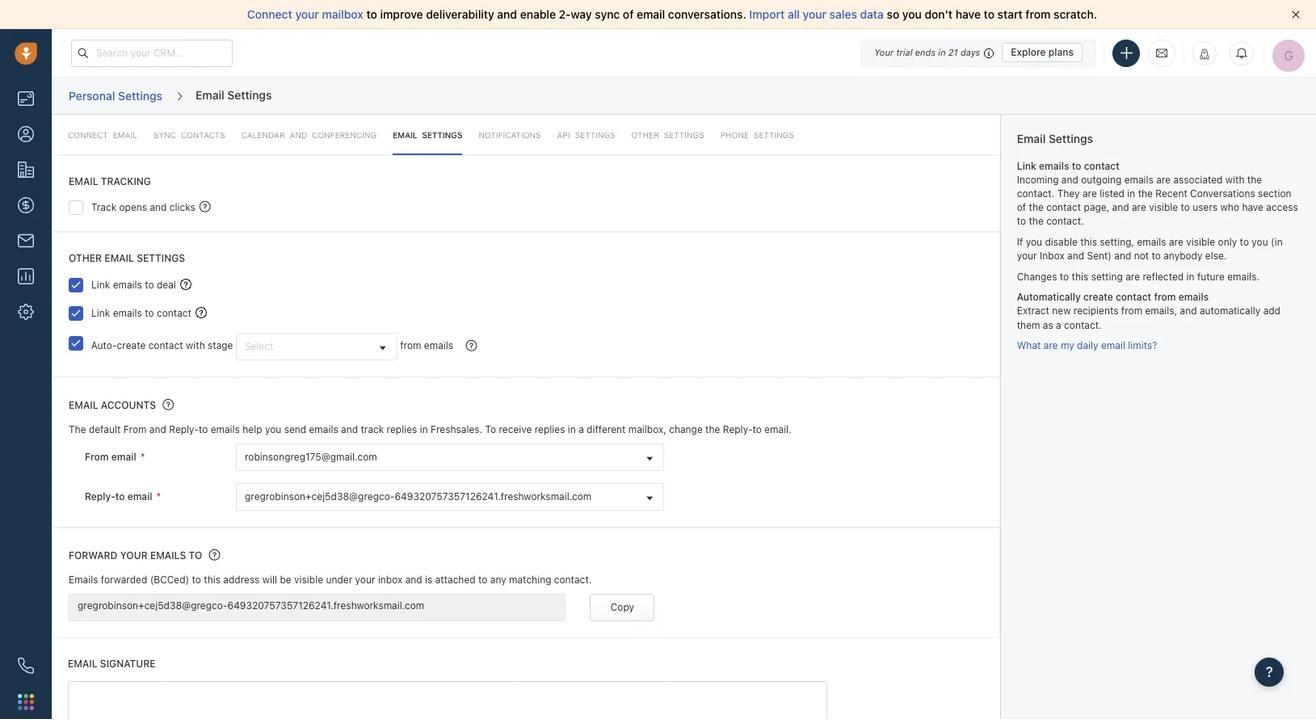 Task type: describe. For each thing, give the bounding box(es) containing it.
calendar and conferencing link
[[241, 115, 377, 155]]

are left my
[[1044, 340, 1059, 352]]

the up section
[[1248, 174, 1263, 186]]

2 horizontal spatial reply-
[[723, 424, 753, 436]]

personal settings
[[69, 89, 163, 102]]

and inside tab list
[[290, 130, 307, 140]]

data
[[861, 7, 884, 21]]

my
[[1061, 340, 1075, 352]]

to left help
[[199, 424, 208, 436]]

0 horizontal spatial email settings
[[196, 88, 272, 102]]

page,
[[1084, 201, 1110, 213]]

emails forwarded (bcced) to this address will be visible under your inbox and is attached to any matching contact.
[[69, 574, 592, 586]]

freshworks switcher image
[[18, 694, 34, 710]]

changes to this setting are reflected in future emails.
[[1018, 270, 1260, 283]]

email left sync
[[113, 130, 137, 140]]

and left clicks
[[150, 202, 167, 214]]

forward
[[69, 549, 118, 562]]

and inside automatically create contact from emails extract new recipients from emails, and automatically add them as a contact.
[[1181, 305, 1198, 317]]

select link
[[237, 334, 397, 359]]

clicks
[[170, 202, 195, 214]]

your right all
[[803, 7, 827, 21]]

you right the if
[[1026, 236, 1043, 248]]

1 vertical spatial gregrobinson+cej5d38@gregco-649320757357126241.freshworksmail.com
[[78, 600, 425, 612]]

stage
[[208, 339, 233, 351]]

email down default
[[111, 451, 136, 463]]

sync contacts
[[154, 130, 225, 140]]

ends
[[916, 47, 936, 57]]

link for link emails to contact incoming and outgoing emails are associated with the contact. they are listed in the recent conversations section of the contact page, and are visible to users who have access to the contact.
[[1018, 160, 1037, 172]]

the
[[69, 424, 86, 436]]

gregrobinson+cej5d38@gregco-649320757357126241.freshworksmail.com link
[[237, 484, 664, 510]]

your trial ends in 21 days
[[875, 47, 981, 57]]

with inside tab panel
[[186, 339, 205, 351]]

0 horizontal spatial settings
[[137, 253, 185, 265]]

help
[[243, 424, 262, 436]]

other for other settings
[[632, 130, 659, 140]]

email.
[[765, 424, 792, 436]]

in left "freshsales."
[[420, 424, 428, 436]]

to right mailbox
[[367, 7, 377, 21]]

limits?
[[1129, 340, 1158, 352]]

connect your mailbox link
[[247, 7, 367, 21]]

to down recent
[[1181, 201, 1191, 213]]

email signature
[[68, 658, 156, 670]]

you left (in
[[1252, 236, 1269, 248]]

to left start
[[984, 7, 995, 21]]

email right the daily
[[1102, 340, 1126, 352]]

reflected
[[1143, 270, 1184, 283]]

section
[[1259, 187, 1292, 200]]

address
[[223, 574, 260, 586]]

conversations.
[[668, 7, 747, 21]]

sync
[[595, 7, 620, 21]]

robinsongreg175@gmail.com link
[[237, 444, 664, 470]]

settings up outgoing in the right top of the page
[[1049, 132, 1094, 146]]

other settings link
[[632, 115, 705, 155]]

is
[[425, 574, 433, 586]]

signature
[[100, 658, 156, 670]]

this inside tab panel
[[204, 574, 221, 586]]

outgoing
[[1082, 174, 1122, 186]]

calendar
[[241, 130, 285, 140]]

email up link emails to deal
[[105, 253, 134, 265]]

link for link emails to deal
[[91, 279, 110, 291]]

and down disable
[[1068, 250, 1085, 262]]

sync contacts link
[[154, 115, 225, 155]]

to left the deal
[[145, 279, 154, 291]]

calendar and conferencing
[[241, 130, 377, 140]]

click to learn how to link emails to contacts image
[[196, 307, 207, 318]]

only
[[1219, 236, 1238, 248]]

contact down they on the top of page
[[1047, 201, 1082, 213]]

sales
[[830, 7, 858, 21]]

anybody
[[1164, 250, 1203, 262]]

improve
[[380, 7, 423, 21]]

scratch.
[[1054, 7, 1098, 21]]

(in
[[1272, 236, 1283, 248]]

other email settings
[[69, 253, 185, 265]]

the down incoming in the top of the page
[[1029, 201, 1044, 213]]

default
[[89, 424, 121, 436]]

auto-create contact with stage
[[91, 339, 233, 351]]

create for auto-
[[117, 339, 146, 351]]

will
[[263, 574, 277, 586]]

are up setting,
[[1132, 201, 1147, 213]]

visible inside link emails to contact incoming and outgoing emails are associated with the contact. they are listed in the recent conversations section of the contact page, and are visible to users who have access to the contact.
[[1150, 201, 1179, 213]]

in left future
[[1187, 270, 1195, 283]]

settings for email settings "link"
[[422, 130, 463, 140]]

recent
[[1156, 187, 1188, 200]]

select
[[245, 340, 274, 352]]

change
[[669, 424, 703, 436]]

they
[[1058, 187, 1080, 200]]

recipients
[[1074, 305, 1119, 317]]

2-
[[559, 7, 571, 21]]

tab list containing connect email
[[52, 115, 1001, 155]]

robinsongreg175@gmail.com
[[245, 451, 377, 463]]

0 horizontal spatial of
[[623, 7, 634, 21]]

have inside link emails to contact incoming and outgoing emails are associated with the contact. they are listed in the recent conversations section of the contact page, and are visible to users who have access to the contact.
[[1243, 201, 1264, 213]]

your left the "inbox"
[[355, 574, 376, 586]]

phone element
[[10, 650, 42, 682]]

if
[[1018, 236, 1024, 248]]

copy
[[611, 601, 635, 613]]

future
[[1198, 270, 1225, 283]]

to left any
[[479, 574, 488, 586]]

phone settings link
[[721, 115, 794, 155]]

matching
[[509, 574, 552, 586]]

to left email.
[[753, 424, 762, 436]]

explore plans link
[[1003, 43, 1083, 62]]

personal settings link
[[68, 83, 163, 108]]

access
[[1267, 201, 1299, 213]]

contact left click to learn how to link emails to contacts icon
[[157, 307, 192, 319]]

a inside tab panel
[[579, 424, 584, 436]]

(bcced)
[[150, 574, 189, 586]]

import
[[750, 7, 785, 21]]

0 horizontal spatial reply-
[[85, 490, 115, 503]]

daily
[[1078, 340, 1099, 352]]

and down question circled image
[[149, 424, 166, 436]]

are inside if you disable this setting, emails are visible only to you (in your inbox and sent) and not to anybody else.
[[1170, 236, 1184, 248]]

email settings inside tab panel
[[393, 130, 463, 140]]

0 vertical spatial from
[[123, 424, 147, 436]]

in left 21
[[939, 47, 946, 57]]

settings for phone settings
[[754, 130, 794, 140]]

plans
[[1049, 46, 1074, 58]]

contact. up disable
[[1047, 215, 1085, 227]]

settings for api settings link
[[575, 130, 616, 140]]

to down inbox
[[1060, 270, 1070, 283]]

users
[[1193, 201, 1218, 213]]

2 replies from the left
[[535, 424, 565, 436]]

phone
[[721, 130, 749, 140]]

are up recent
[[1157, 174, 1171, 186]]

the default from and reply-to emails help you send emails and track replies in freshsales. to receive replies in a different mailbox, change the reply-to email.
[[69, 424, 792, 436]]

you right the so
[[903, 7, 922, 21]]

email up contacts
[[196, 88, 224, 102]]

and left enable
[[497, 7, 517, 21]]

to right (bcced)
[[192, 574, 201, 586]]

disable
[[1046, 236, 1078, 248]]

link emails to deal
[[91, 279, 176, 291]]

api settings link
[[557, 115, 616, 155]]

phone image
[[18, 658, 34, 674]]

email image
[[1157, 46, 1168, 60]]

2 horizontal spatial email settings
[[1018, 132, 1094, 146]]

to
[[485, 424, 496, 436]]

sent)
[[1088, 250, 1112, 262]]

to up the if
[[1018, 215, 1027, 227]]

start
[[998, 7, 1023, 21]]

import all your sales data link
[[750, 7, 887, 21]]

conversations
[[1191, 187, 1256, 200]]



Task type: vqa. For each thing, say whether or not it's contained in the screenshot.
Changes
yes



Task type: locate. For each thing, give the bounding box(es) containing it.
have right who
[[1243, 201, 1264, 213]]

with up conversations
[[1226, 174, 1245, 186]]

a left "different"
[[579, 424, 584, 436]]

1 vertical spatial this
[[1072, 270, 1089, 283]]

in inside link emails to contact incoming and outgoing emails are associated with the contact. they are listed in the recent conversations section of the contact page, and are visible to users who have access to the contact.
[[1128, 187, 1136, 200]]

settings for 'personal settings' link
[[118, 89, 163, 102]]

the up inbox
[[1029, 215, 1044, 227]]

who
[[1221, 201, 1240, 213]]

1 vertical spatial have
[[1243, 201, 1264, 213]]

phone settings
[[721, 130, 794, 140]]

track opens and clicks
[[91, 202, 195, 214]]

link inside link emails to contact incoming and outgoing emails are associated with the contact. they are listed in the recent conversations section of the contact page, and are visible to users who have access to the contact.
[[1018, 160, 1037, 172]]

0 vertical spatial connect
[[247, 7, 292, 21]]

contact. right matching at the bottom left of the page
[[554, 574, 592, 586]]

contact. inside automatically create contact from emails extract new recipients from emails, and automatically add them as a contact.
[[1065, 319, 1102, 331]]

from
[[123, 424, 147, 436], [85, 451, 109, 463]]

link for link emails to contact
[[91, 307, 110, 319]]

2 horizontal spatial settings
[[754, 130, 794, 140]]

connect inside tab panel
[[68, 130, 108, 140]]

other settings
[[632, 130, 705, 140]]

question circled image
[[163, 397, 174, 411]]

1 replies from the left
[[387, 424, 417, 436]]

visible right "be"
[[294, 574, 323, 586]]

be
[[280, 574, 292, 586]]

649320757357126241.freshworksmail.com down robinsongreg175@gmail.com link
[[395, 490, 592, 503]]

your
[[875, 47, 894, 57]]

email tracking
[[69, 176, 151, 188]]

visible up else.
[[1187, 236, 1216, 248]]

connect for connect your mailbox to improve deliverability and enable 2-way sync of email conversations. import all your sales data so you don't have to start from scratch.
[[247, 7, 292, 21]]

a inside automatically create contact from emails extract new recipients from emails, and automatically add them as a contact.
[[1057, 319, 1062, 331]]

add
[[1264, 305, 1281, 317]]

0 vertical spatial question circled image
[[200, 200, 211, 214]]

contact up outgoing in the right top of the page
[[1085, 160, 1120, 172]]

1 vertical spatial visible
[[1187, 236, 1216, 248]]

visible down recent
[[1150, 201, 1179, 213]]

0 vertical spatial gregrobinson+cej5d38@gregco-649320757357126241.freshworksmail.com
[[245, 490, 592, 503]]

1 vertical spatial a
[[579, 424, 584, 436]]

0 vertical spatial gregrobinson+cej5d38@gregco-
[[245, 490, 395, 503]]

1 horizontal spatial of
[[1018, 201, 1027, 213]]

api
[[557, 130, 570, 140]]

personal
[[69, 89, 115, 102]]

settings right phone
[[754, 130, 794, 140]]

inbox
[[1040, 250, 1065, 262]]

1 vertical spatial link
[[91, 279, 110, 291]]

1 horizontal spatial have
[[1243, 201, 1264, 213]]

0 vertical spatial 649320757357126241.freshworksmail.com
[[395, 490, 592, 503]]

your down the if
[[1018, 250, 1038, 262]]

to down from email
[[115, 490, 125, 503]]

0 vertical spatial create
[[1084, 291, 1114, 303]]

create up recipients
[[1084, 291, 1114, 303]]

forwarded
[[101, 574, 147, 586]]

0 horizontal spatial visible
[[294, 574, 323, 586]]

not
[[1135, 250, 1150, 262]]

replies
[[387, 424, 417, 436], [535, 424, 565, 436]]

email down from email
[[127, 490, 152, 503]]

are up the anybody
[[1170, 236, 1184, 248]]

0 vertical spatial a
[[1057, 319, 1062, 331]]

the inside tab panel
[[706, 424, 721, 436]]

other inside other settings link
[[632, 130, 659, 140]]

21
[[949, 47, 958, 57]]

conferencing
[[312, 130, 377, 140]]

automatically
[[1200, 305, 1261, 317]]

forward your emails to
[[69, 549, 202, 562]]

visible
[[1150, 201, 1179, 213], [1187, 236, 1216, 248], [294, 574, 323, 586]]

2 vertical spatial link
[[91, 307, 110, 319]]

0 horizontal spatial with
[[186, 339, 205, 351]]

create for automatically
[[1084, 291, 1114, 303]]

contact. down incoming in the top of the page
[[1018, 187, 1055, 200]]

the left recent
[[1139, 187, 1153, 200]]

close image
[[1293, 11, 1301, 19]]

1 horizontal spatial reply-
[[169, 424, 199, 436]]

create inside automatically create contact from emails extract new recipients from emails, and automatically add them as a contact.
[[1084, 291, 1114, 303]]

emails.
[[1228, 270, 1260, 283]]

tab list
[[52, 115, 1001, 155]]

1 horizontal spatial with
[[1226, 174, 1245, 186]]

settings for other settings
[[664, 130, 705, 140]]

0 vertical spatial with
[[1226, 174, 1245, 186]]

to
[[367, 7, 377, 21], [984, 7, 995, 21], [1072, 160, 1082, 172], [1181, 201, 1191, 213], [1018, 215, 1027, 227], [1240, 236, 1250, 248], [1152, 250, 1162, 262], [1060, 270, 1070, 283], [145, 279, 154, 291], [145, 307, 154, 319], [199, 424, 208, 436], [753, 424, 762, 436], [115, 490, 125, 503], [189, 549, 202, 562], [192, 574, 201, 586], [479, 574, 488, 586]]

0 vertical spatial visible
[[1150, 201, 1179, 213]]

0 vertical spatial other
[[632, 130, 659, 140]]

track
[[91, 202, 117, 214]]

2 vertical spatial visible
[[294, 574, 323, 586]]

settings inside "link"
[[422, 130, 463, 140]]

have right don't
[[956, 7, 981, 21]]

0 horizontal spatial connect
[[68, 130, 108, 140]]

with inside link emails to contact incoming and outgoing emails are associated with the contact. they are listed in the recent conversations section of the contact page, and are visible to users who have access to the contact.
[[1226, 174, 1245, 186]]

emails inside if you disable this setting, emails are visible only to you (in your inbox and sent) and not to anybody else.
[[1138, 236, 1167, 248]]

0 horizontal spatial from
[[85, 451, 109, 463]]

other right api settings
[[632, 130, 659, 140]]

649320757357126241.freshworksmail.com down emails forwarded (bcced) to this address will be visible under your inbox and is attached to any matching contact.
[[228, 600, 425, 612]]

notifications link
[[479, 115, 541, 155]]

1 vertical spatial gregrobinson+cej5d38@gregco-
[[78, 600, 228, 612]]

0 vertical spatial this
[[1081, 236, 1098, 248]]

this up sent)
[[1081, 236, 1098, 248]]

from down 'accounts' in the bottom of the page
[[123, 424, 147, 436]]

email up incoming in the top of the page
[[1018, 132, 1046, 146]]

gregrobinson+cej5d38@gregco-649320757357126241.freshworksmail.com
[[245, 490, 592, 503], [78, 600, 425, 612]]

question circled image right from emails
[[466, 339, 477, 352]]

what
[[1018, 340, 1041, 352]]

api settings
[[557, 130, 616, 140]]

reply-
[[169, 424, 199, 436], [723, 424, 753, 436], [85, 490, 115, 503]]

from emails
[[400, 339, 454, 351]]

are down not
[[1126, 270, 1141, 283]]

contact. down recipients
[[1065, 319, 1102, 331]]

to right only
[[1240, 236, 1250, 248]]

gregrobinson+cej5d38@gregco-649320757357126241.freshworksmail.com inside 'link'
[[245, 490, 592, 503]]

connect your mailbox to improve deliverability and enable 2-way sync of email conversations. import all your sales data so you don't have to start from scratch.
[[247, 7, 1098, 21]]

email up the track
[[69, 176, 98, 188]]

are up page,
[[1083, 187, 1098, 200]]

settings
[[664, 130, 705, 140], [754, 130, 794, 140], [137, 253, 185, 265]]

contacts
[[181, 130, 225, 140]]

649320757357126241.freshworksmail.com inside 'gregrobinson+cej5d38@gregco-649320757357126241.freshworksmail.com' 'link'
[[395, 490, 592, 503]]

and left the is
[[406, 574, 423, 586]]

other down the track
[[69, 253, 102, 265]]

you right help
[[265, 424, 282, 436]]

connect email
[[68, 130, 137, 140]]

gregrobinson+cej5d38@gregco- down (bcced)
[[78, 600, 228, 612]]

1 vertical spatial question circled image
[[466, 339, 477, 352]]

1 horizontal spatial create
[[1084, 291, 1114, 303]]

don't
[[925, 7, 953, 21]]

1 vertical spatial connect
[[68, 130, 108, 140]]

contact
[[1085, 160, 1120, 172], [1047, 201, 1082, 213], [1116, 291, 1152, 303], [157, 307, 192, 319], [148, 339, 183, 351]]

and right emails,
[[1181, 305, 1198, 317]]

1 vertical spatial from
[[85, 451, 109, 463]]

1 horizontal spatial gregrobinson+cej5d38@gregco-
[[245, 490, 395, 503]]

email left signature
[[68, 658, 97, 670]]

email settings link
[[393, 115, 463, 155]]

visible inside tab panel
[[294, 574, 323, 586]]

2 horizontal spatial visible
[[1187, 236, 1216, 248]]

to right not
[[1152, 250, 1162, 262]]

settings down search your crm... text box
[[118, 89, 163, 102]]

1 vertical spatial other
[[69, 253, 102, 265]]

your left mailbox
[[295, 7, 319, 21]]

this
[[1081, 236, 1098, 248], [1072, 270, 1089, 283], [204, 574, 221, 586]]

emails inside automatically create contact from emails extract new recipients from emails, and automatically add them as a contact.
[[1179, 291, 1209, 303]]

incoming
[[1018, 174, 1059, 186]]

contact down changes to this setting are reflected in future emails.
[[1116, 291, 1152, 303]]

1 horizontal spatial from
[[123, 424, 147, 436]]

and left the track
[[341, 424, 358, 436]]

0 horizontal spatial a
[[579, 424, 584, 436]]

0 vertical spatial link
[[1018, 160, 1037, 172]]

any
[[490, 574, 507, 586]]

deal
[[157, 279, 176, 291]]

gregrobinson+cej5d38@gregco- inside 'link'
[[245, 490, 395, 503]]

0 horizontal spatial create
[[117, 339, 146, 351]]

0 horizontal spatial gregrobinson+cej5d38@gregco-
[[78, 600, 228, 612]]

reply- left email.
[[723, 424, 753, 436]]

1 horizontal spatial other
[[632, 130, 659, 140]]

this left address at the bottom of page
[[204, 574, 221, 586]]

email right conferencing
[[393, 130, 418, 140]]

opens
[[119, 202, 147, 214]]

your
[[295, 7, 319, 21], [803, 7, 827, 21], [1018, 250, 1038, 262], [120, 549, 148, 562], [355, 574, 376, 586]]

your inside if you disable this setting, emails are visible only to you (in your inbox and sent) and not to anybody else.
[[1018, 250, 1038, 262]]

settings left notifications
[[422, 130, 463, 140]]

reply- down from email
[[85, 490, 115, 503]]

1 horizontal spatial email settings
[[393, 130, 463, 140]]

replies right receive
[[535, 424, 565, 436]]

1 horizontal spatial settings
[[664, 130, 705, 140]]

create
[[1084, 291, 1114, 303], [117, 339, 146, 351]]

mailbox
[[322, 7, 364, 21]]

are
[[1157, 174, 1171, 186], [1083, 187, 1098, 200], [1132, 201, 1147, 213], [1170, 236, 1184, 248], [1126, 270, 1141, 283], [1044, 340, 1059, 352]]

0 vertical spatial have
[[956, 7, 981, 21]]

settings right api
[[575, 130, 616, 140]]

email inside "link"
[[393, 130, 418, 140]]

0 horizontal spatial have
[[956, 7, 981, 21]]

gregrobinson+cej5d38@gregco- down robinsongreg175@gmail.com
[[245, 490, 395, 503]]

receive
[[499, 424, 532, 436]]

0 horizontal spatial other
[[69, 253, 102, 265]]

1 vertical spatial with
[[186, 339, 205, 351]]

contact inside automatically create contact from emails extract new recipients from emails, and automatically add them as a contact.
[[1116, 291, 1152, 303]]

gregrobinson+cej5d38@gregco-649320757357126241.freshworksmail.com down robinsongreg175@gmail.com link
[[245, 490, 592, 503]]

connect
[[247, 7, 292, 21], [68, 130, 108, 140]]

2 vertical spatial question circled image
[[209, 548, 220, 562]]

deliverability
[[426, 7, 495, 21]]

and down setting,
[[1115, 250, 1132, 262]]

associated
[[1174, 174, 1223, 186]]

1 vertical spatial of
[[1018, 201, 1027, 213]]

the right change
[[706, 424, 721, 436]]

Search your CRM... text field
[[71, 39, 233, 67]]

settings left phone
[[664, 130, 705, 140]]

email up "the"
[[69, 399, 98, 411]]

contact down link emails to contact
[[148, 339, 183, 351]]

email accounts
[[69, 399, 156, 411]]

of down incoming in the top of the page
[[1018, 201, 1027, 213]]

settings up calendar
[[227, 88, 272, 102]]

way
[[571, 7, 592, 21]]

to up outgoing in the right top of the page
[[1072, 160, 1082, 172]]

contact. inside tab panel
[[554, 574, 592, 586]]

1 horizontal spatial visible
[[1150, 201, 1179, 213]]

have
[[956, 7, 981, 21], [1243, 201, 1264, 213]]

click to learn how to link conversations to deals image
[[180, 278, 191, 290]]

them
[[1018, 319, 1041, 331]]

auto-
[[91, 339, 117, 351]]

in right listed
[[1128, 187, 1136, 200]]

if you disable this setting, emails are visible only to you (in your inbox and sent) and not to anybody else.
[[1018, 236, 1283, 262]]

to down link emails to deal
[[145, 307, 154, 319]]

other for other email settings
[[69, 253, 102, 265]]

link
[[1018, 160, 1037, 172], [91, 279, 110, 291], [91, 307, 110, 319]]

you inside tab panel
[[265, 424, 282, 436]]

1 vertical spatial 649320757357126241.freshworksmail.com
[[228, 600, 425, 612]]

a
[[1057, 319, 1062, 331], [579, 424, 584, 436]]

in
[[939, 47, 946, 57], [1128, 187, 1136, 200], [1187, 270, 1195, 283], [420, 424, 428, 436], [568, 424, 576, 436]]

copy button
[[590, 594, 655, 621]]

and up they on the top of page
[[1062, 174, 1079, 186]]

question circled image right clicks
[[200, 200, 211, 214]]

of inside link emails to contact incoming and outgoing emails are associated with the contact. they are listed in the recent conversations section of the contact page, and are visible to users who have access to the contact.
[[1018, 201, 1027, 213]]

from email
[[85, 451, 136, 463]]

1 horizontal spatial a
[[1057, 319, 1062, 331]]

visible inside if you disable this setting, emails are visible only to you (in your inbox and sent) and not to anybody else.
[[1187, 236, 1216, 248]]

to up (bcced)
[[189, 549, 202, 562]]

accounts
[[101, 399, 156, 411]]

this inside if you disable this setting, emails are visible only to you (in your inbox and sent) and not to anybody else.
[[1081, 236, 1098, 248]]

your up forwarded
[[120, 549, 148, 562]]

and down listed
[[1113, 201, 1130, 213]]

tab panel containing email tracking
[[52, 115, 1001, 719]]

0 vertical spatial of
[[623, 7, 634, 21]]

from down default
[[85, 451, 109, 463]]

replies right the track
[[387, 424, 417, 436]]

contact.
[[1018, 187, 1055, 200], [1047, 215, 1085, 227], [1065, 319, 1102, 331], [554, 574, 592, 586]]

what are my daily email limits?
[[1018, 340, 1158, 352]]

connect left mailbox
[[247, 7, 292, 21]]

with
[[1226, 174, 1245, 186], [186, 339, 205, 351]]

1 vertical spatial create
[[117, 339, 146, 351]]

settings up the deal
[[137, 253, 185, 265]]

create inside tab panel
[[117, 339, 146, 351]]

2 vertical spatial this
[[204, 574, 221, 586]]

extract
[[1018, 305, 1050, 317]]

email right "sync"
[[637, 7, 666, 21]]

attached
[[435, 574, 476, 586]]

this left setting
[[1072, 270, 1089, 283]]

days
[[961, 47, 981, 57]]

connect for connect email
[[68, 130, 108, 140]]

link emails to contact
[[91, 307, 192, 319]]

create down link emails to contact
[[117, 339, 146, 351]]

connect down personal at top left
[[68, 130, 108, 140]]

link up incoming in the top of the page
[[1018, 160, 1037, 172]]

tab panel
[[52, 115, 1001, 719]]

link down other email settings
[[91, 279, 110, 291]]

reply- down question circled image
[[169, 424, 199, 436]]

question circled image
[[200, 200, 211, 214], [466, 339, 477, 352], [209, 548, 220, 562]]

1 horizontal spatial connect
[[247, 7, 292, 21]]

email
[[196, 88, 224, 102], [393, 130, 418, 140], [1018, 132, 1046, 146], [69, 176, 98, 188], [69, 399, 98, 411], [68, 658, 97, 670]]

in left "different"
[[568, 424, 576, 436]]

emails,
[[1146, 305, 1178, 317]]

0 horizontal spatial replies
[[387, 424, 417, 436]]

1 horizontal spatial replies
[[535, 424, 565, 436]]



